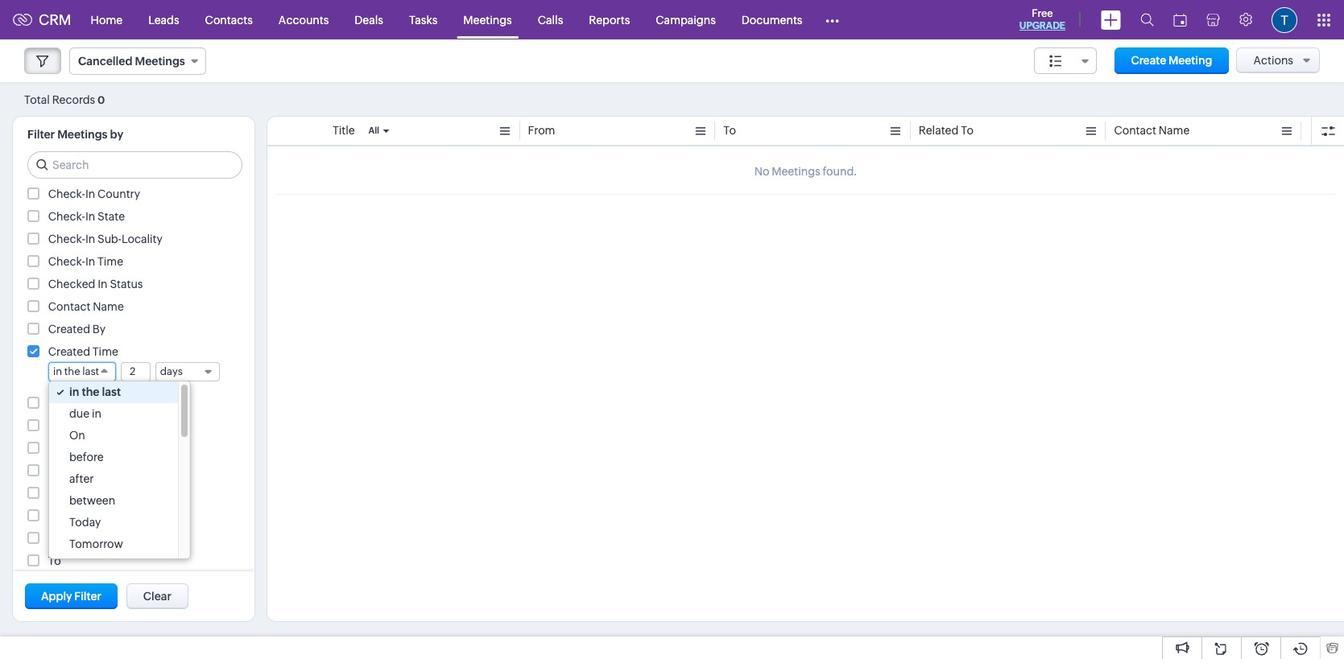 Task type: describe. For each thing, give the bounding box(es) containing it.
crm link
[[13, 11, 71, 28]]

free
[[1032, 7, 1053, 19]]

Search text field
[[28, 152, 242, 178]]

on
[[69, 429, 85, 442]]

campaigns
[[656, 13, 716, 26]]

starting tomorrow
[[69, 560, 166, 573]]

records
[[52, 93, 95, 106]]

upgrade
[[1020, 20, 1066, 31]]

meetings link
[[451, 0, 525, 39]]

in for state
[[85, 210, 95, 223]]

1 horizontal spatial from
[[528, 124, 555, 137]]

check- for check-in time
[[48, 255, 85, 268]]

0 horizontal spatial filter
[[27, 128, 55, 141]]

apply filter button
[[25, 584, 118, 610]]

0 horizontal spatial related
[[48, 510, 88, 523]]

locality
[[122, 233, 163, 246]]

time for created time
[[93, 346, 118, 359]]

home
[[91, 13, 123, 26]]

leads link
[[135, 0, 192, 39]]

in the last option
[[49, 382, 178, 404]]

by for created by
[[93, 323, 106, 336]]

in inside field
[[53, 366, 62, 378]]

in for status
[[98, 278, 108, 291]]

1 vertical spatial meetings
[[57, 128, 108, 141]]

calls link
[[525, 0, 576, 39]]

tomorrow option
[[49, 534, 178, 556]]

checked
[[48, 278, 95, 291]]

after option
[[49, 469, 178, 491]]

apply
[[41, 591, 72, 603]]

0 horizontal spatial contact
[[48, 301, 91, 313]]

contacts link
[[192, 0, 266, 39]]

accounts link
[[266, 0, 342, 39]]

0
[[98, 94, 105, 106]]

in for sub-
[[85, 233, 95, 246]]

between option
[[49, 491, 178, 512]]

due
[[69, 408, 90, 421]]

in the last field
[[48, 363, 116, 382]]

1 vertical spatial related to
[[48, 510, 103, 523]]

all
[[369, 126, 380, 135]]

last for list box containing in the last
[[102, 386, 121, 399]]

modified for modified time
[[48, 487, 95, 500]]

tasks
[[409, 13, 438, 26]]

tomorrow
[[114, 560, 166, 573]]

reports link
[[576, 0, 643, 39]]

modified for modified by
[[48, 465, 95, 478]]

crm
[[39, 11, 71, 28]]

time for modified time
[[97, 487, 123, 500]]

0 vertical spatial title
[[333, 124, 355, 137]]

due in
[[69, 408, 102, 421]]

1 horizontal spatial meetings
[[463, 13, 512, 26]]

documents link
[[729, 0, 816, 39]]

free upgrade
[[1020, 7, 1066, 31]]

checked in status
[[48, 278, 143, 291]]

total
[[24, 93, 50, 106]]



Task type: vqa. For each thing, say whether or not it's contained in the screenshot.
leads link
yes



Task type: locate. For each thing, give the bounding box(es) containing it.
clear
[[143, 591, 171, 603]]

contact down create
[[1115, 124, 1157, 137]]

contacts
[[205, 13, 253, 26]]

the down in the last field
[[82, 386, 99, 399]]

last
[[82, 366, 99, 378], [102, 386, 121, 399]]

title left all
[[333, 124, 355, 137]]

1 horizontal spatial related
[[919, 124, 959, 137]]

filter down starting on the left bottom
[[74, 591, 101, 603]]

1 horizontal spatial the
[[82, 386, 99, 399]]

the inside field
[[64, 366, 80, 378]]

created for created time
[[48, 346, 90, 359]]

0 horizontal spatial the
[[64, 366, 80, 378]]

home link
[[78, 0, 135, 39]]

host
[[48, 420, 73, 433]]

time down "sub-"
[[98, 255, 123, 268]]

1 vertical spatial created
[[48, 346, 90, 359]]

1 horizontal spatial contact name
[[1115, 124, 1190, 137]]

0 horizontal spatial contact name
[[48, 301, 124, 313]]

before
[[69, 451, 104, 464]]

filter down total
[[27, 128, 55, 141]]

status
[[110, 278, 143, 291]]

filter
[[27, 128, 55, 141], [74, 591, 101, 603]]

4 check- from the top
[[48, 255, 85, 268]]

1 vertical spatial the
[[82, 386, 99, 399]]

in inside option
[[69, 386, 79, 399]]

title
[[333, 124, 355, 137], [48, 533, 70, 545]]

from
[[528, 124, 555, 137], [48, 397, 75, 410]]

contact name up created by
[[48, 301, 124, 313]]

2 created from the top
[[48, 346, 90, 359]]

check- up checked
[[48, 255, 85, 268]]

create meeting
[[1131, 54, 1213, 67]]

last for in the last field
[[82, 366, 99, 378]]

meetings left by
[[57, 128, 108, 141]]

1 created from the top
[[48, 323, 90, 336]]

tomorrow
[[69, 538, 123, 551]]

1 horizontal spatial title
[[333, 124, 355, 137]]

check- for check-in state
[[48, 210, 85, 223]]

tasks link
[[396, 0, 451, 39]]

last inside option
[[102, 386, 121, 399]]

0 vertical spatial by
[[93, 323, 106, 336]]

modified
[[48, 465, 95, 478], [48, 487, 95, 500]]

last up due in "option"
[[102, 386, 121, 399]]

1 vertical spatial modified
[[48, 487, 95, 500]]

in for time
[[85, 255, 95, 268]]

contact name down create
[[1115, 124, 1190, 137]]

0 vertical spatial in
[[53, 366, 62, 378]]

time
[[98, 255, 123, 268], [93, 346, 118, 359], [97, 487, 123, 500]]

0 vertical spatial meetings
[[463, 13, 512, 26]]

1 vertical spatial contact name
[[48, 301, 124, 313]]

0 vertical spatial contact name
[[1115, 124, 1190, 137]]

last inside field
[[82, 366, 99, 378]]

1 horizontal spatial last
[[102, 386, 121, 399]]

in left state
[[85, 210, 95, 223]]

check-
[[48, 188, 85, 201], [48, 210, 85, 223], [48, 233, 85, 246], [48, 255, 85, 268]]

related to
[[919, 124, 974, 137], [48, 510, 103, 523]]

0 vertical spatial last
[[82, 366, 99, 378]]

1 horizontal spatial related to
[[919, 124, 974, 137]]

0 horizontal spatial meetings
[[57, 128, 108, 141]]

0 horizontal spatial title
[[48, 533, 70, 545]]

deals link
[[342, 0, 396, 39]]

sub-
[[98, 233, 122, 246]]

2 horizontal spatial in
[[92, 408, 102, 421]]

1 horizontal spatial filter
[[74, 591, 101, 603]]

meetings
[[463, 13, 512, 26], [57, 128, 108, 141]]

created time
[[48, 346, 118, 359]]

on option
[[49, 425, 178, 447]]

0 horizontal spatial in
[[53, 366, 62, 378]]

by down before
[[97, 465, 111, 478]]

check- up check-in state
[[48, 188, 85, 201]]

state
[[98, 210, 125, 223]]

in up check-in state
[[85, 188, 95, 201]]

in right due at the left bottom of page
[[92, 408, 102, 421]]

check-in country
[[48, 188, 140, 201]]

by for modified by
[[97, 465, 111, 478]]

create meeting button
[[1115, 48, 1229, 74]]

check- for check-in sub-locality
[[48, 233, 85, 246]]

list box
[[49, 382, 190, 578]]

2 modified from the top
[[48, 487, 95, 500]]

deals
[[355, 13, 383, 26]]

starting
[[69, 560, 111, 573]]

the
[[64, 366, 80, 378], [82, 386, 99, 399]]

in inside "option"
[[92, 408, 102, 421]]

0 vertical spatial the
[[64, 366, 80, 378]]

time up in the last field
[[93, 346, 118, 359]]

total records 0
[[24, 93, 105, 106]]

contact name
[[1115, 124, 1190, 137], [48, 301, 124, 313]]

in for country
[[85, 188, 95, 201]]

check-in time
[[48, 255, 123, 268]]

1 vertical spatial by
[[97, 465, 111, 478]]

0 vertical spatial time
[[98, 255, 123, 268]]

before option
[[49, 447, 178, 469]]

1 horizontal spatial contact
[[1115, 124, 1157, 137]]

today option
[[49, 512, 178, 534]]

accounts
[[279, 13, 329, 26]]

2 vertical spatial in
[[92, 408, 102, 421]]

in
[[53, 366, 62, 378], [69, 386, 79, 399], [92, 408, 102, 421]]

calls
[[538, 13, 563, 26]]

created
[[48, 323, 90, 336], [48, 346, 90, 359]]

due in option
[[49, 404, 178, 425]]

meetings left the calls
[[463, 13, 512, 26]]

in the last inside field
[[53, 366, 99, 378]]

0 vertical spatial modified
[[48, 465, 95, 478]]

1 vertical spatial in
[[69, 386, 79, 399]]

related
[[919, 124, 959, 137], [48, 510, 88, 523]]

filter meetings by
[[27, 128, 123, 141]]

last down created time
[[82, 366, 99, 378]]

modified by
[[48, 465, 111, 478]]

0 vertical spatial from
[[528, 124, 555, 137]]

0 horizontal spatial from
[[48, 397, 75, 410]]

created by
[[48, 323, 106, 336]]

0 vertical spatial related
[[919, 124, 959, 137]]

starting tomorrow option
[[49, 556, 178, 578]]

between
[[69, 495, 115, 508]]

apply filter
[[41, 591, 101, 603]]

created up created time
[[48, 323, 90, 336]]

1 vertical spatial in the last
[[69, 386, 121, 399]]

in down in the last field
[[69, 386, 79, 399]]

0 vertical spatial created
[[48, 323, 90, 336]]

3 check- from the top
[[48, 233, 85, 246]]

in the last down created time
[[53, 366, 99, 378]]

in up checked in status
[[85, 255, 95, 268]]

location
[[48, 442, 94, 455]]

1 vertical spatial last
[[102, 386, 121, 399]]

contact
[[1115, 124, 1157, 137], [48, 301, 91, 313]]

1 vertical spatial contact
[[48, 301, 91, 313]]

documents
[[742, 13, 803, 26]]

check- down check-in country
[[48, 210, 85, 223]]

in left "status"
[[98, 278, 108, 291]]

1 check- from the top
[[48, 188, 85, 201]]

2 vertical spatial time
[[97, 487, 123, 500]]

in the last inside option
[[69, 386, 121, 399]]

leads
[[148, 13, 179, 26]]

1 horizontal spatial in
[[69, 386, 79, 399]]

meeting
[[1169, 54, 1213, 67]]

create
[[1131, 54, 1167, 67]]

in the last up due in
[[69, 386, 121, 399]]

name
[[1159, 124, 1190, 137], [93, 301, 124, 313]]

filter inside button
[[74, 591, 101, 603]]

actions
[[1254, 54, 1294, 67]]

title down today at left
[[48, 533, 70, 545]]

reports
[[589, 13, 630, 26]]

1 modified from the top
[[48, 465, 95, 478]]

in left "sub-"
[[85, 233, 95, 246]]

today
[[69, 516, 101, 529]]

in down created time
[[53, 366, 62, 378]]

list box containing in the last
[[49, 382, 190, 578]]

0 vertical spatial in the last
[[53, 366, 99, 378]]

check-in sub-locality
[[48, 233, 163, 246]]

0 horizontal spatial related to
[[48, 510, 103, 523]]

the inside option
[[82, 386, 99, 399]]

the down created time
[[64, 366, 80, 378]]

1 vertical spatial title
[[48, 533, 70, 545]]

0 vertical spatial name
[[1159, 124, 1190, 137]]

created for created by
[[48, 323, 90, 336]]

country
[[98, 188, 140, 201]]

to
[[724, 124, 736, 137], [961, 124, 974, 137], [90, 510, 103, 523], [48, 555, 61, 568]]

1 vertical spatial filter
[[74, 591, 101, 603]]

name down create meeting button
[[1159, 124, 1190, 137]]

modified down after
[[48, 487, 95, 500]]

None text field
[[122, 363, 150, 381]]

campaigns link
[[643, 0, 729, 39]]

after
[[69, 473, 94, 486]]

in the last
[[53, 366, 99, 378], [69, 386, 121, 399]]

modified down before
[[48, 465, 95, 478]]

0 vertical spatial related to
[[919, 124, 974, 137]]

1 vertical spatial related
[[48, 510, 88, 523]]

0 horizontal spatial last
[[82, 366, 99, 378]]

1 horizontal spatial name
[[1159, 124, 1190, 137]]

1 vertical spatial name
[[93, 301, 124, 313]]

name down checked in status
[[93, 301, 124, 313]]

in
[[85, 188, 95, 201], [85, 210, 95, 223], [85, 233, 95, 246], [85, 255, 95, 268], [98, 278, 108, 291]]

1 vertical spatial from
[[48, 397, 75, 410]]

2 check- from the top
[[48, 210, 85, 223]]

1 vertical spatial time
[[93, 346, 118, 359]]

check- up check-in time on the top left of page
[[48, 233, 85, 246]]

0 vertical spatial filter
[[27, 128, 55, 141]]

contact down checked
[[48, 301, 91, 313]]

check-in state
[[48, 210, 125, 223]]

time up the today 'option'
[[97, 487, 123, 500]]

modified time
[[48, 487, 123, 500]]

0 horizontal spatial name
[[93, 301, 124, 313]]

0 vertical spatial contact
[[1115, 124, 1157, 137]]

check- for check-in country
[[48, 188, 85, 201]]

by
[[110, 128, 123, 141]]

created down created by
[[48, 346, 90, 359]]

by up created time
[[93, 323, 106, 336]]

by
[[93, 323, 106, 336], [97, 465, 111, 478]]



